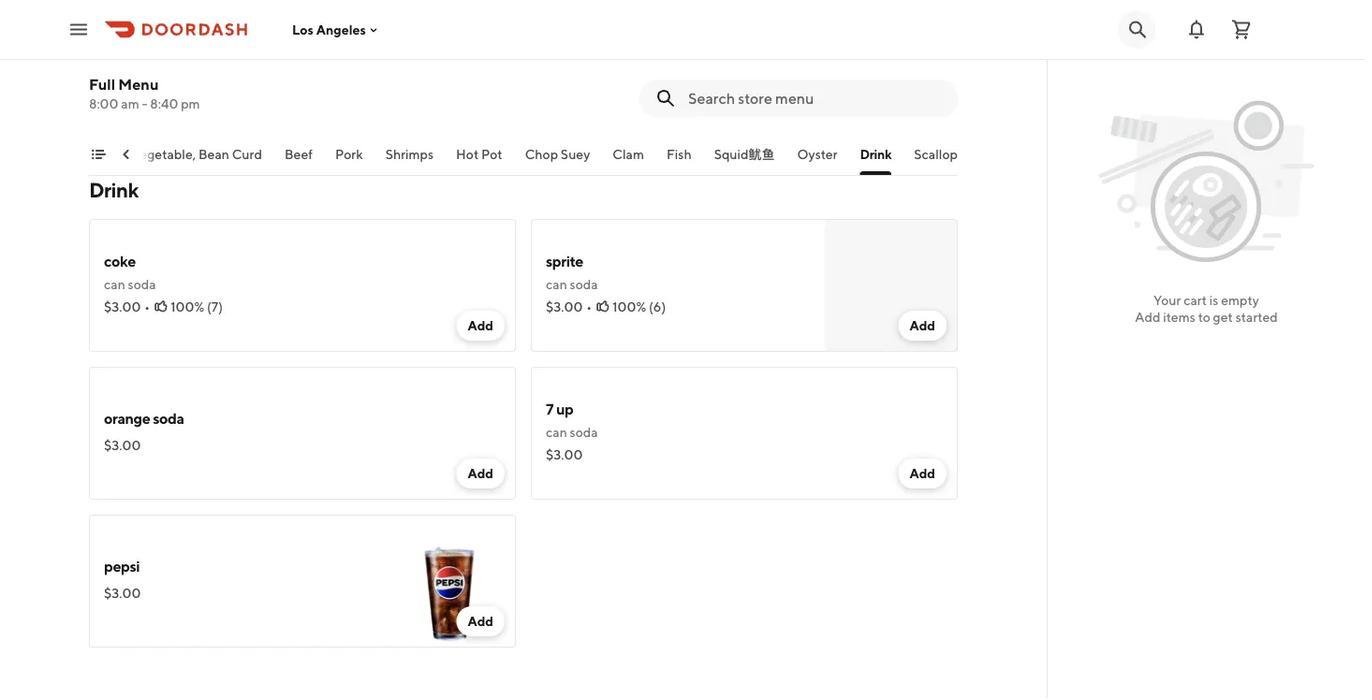 Task type: locate. For each thing, give the bounding box(es) containing it.
orange soda
[[104, 410, 184, 427]]

angeles
[[316, 22, 366, 37]]

0 horizontal spatial 100%
[[171, 299, 204, 315]]

squid鱿鱼
[[714, 147, 775, 162]]

can inside sprite can soda
[[546, 277, 567, 292]]

100% left (7) on the left top of page
[[171, 299, 204, 315]]

1 horizontal spatial drink
[[860, 147, 892, 162]]

can inside coke can soda
[[104, 277, 125, 292]]

(6)
[[649, 299, 666, 315]]

0 horizontal spatial •
[[145, 299, 150, 315]]

drink
[[860, 147, 892, 162], [89, 178, 138, 202]]

$3.00 down pepsi
[[104, 586, 141, 601]]

los
[[292, 22, 314, 37]]

hot pot
[[456, 147, 502, 162]]

$3.00 down orange
[[104, 438, 141, 453]]

2 100% from the left
[[613, 299, 646, 315]]

$3.00 • down coke can soda
[[104, 299, 150, 315]]

1 horizontal spatial 100%
[[613, 299, 646, 315]]

items
[[1163, 309, 1196, 325]]

$3.00 down sprite can soda on the left top of the page
[[546, 299, 583, 315]]

2 $3.00 • from the left
[[546, 299, 592, 315]]

1 • from the left
[[145, 299, 150, 315]]

pm
[[181, 96, 200, 111]]

$3.00 • down sprite can soda on the left top of the page
[[546, 299, 592, 315]]

0 horizontal spatial drink
[[89, 178, 138, 202]]

clam button
[[613, 145, 644, 175]]

1 vertical spatial drink
[[89, 178, 138, 202]]

squid鱿鱼 button
[[714, 145, 775, 175]]

los angeles
[[292, 22, 366, 37]]

your cart is empty add items to get started
[[1135, 293, 1278, 325]]

can down 7
[[546, 425, 567, 440]]

with
[[158, 24, 187, 42]]

• down coke can soda
[[145, 299, 150, 315]]

can for sprite
[[546, 277, 567, 292]]

shrimps button
[[385, 145, 434, 175]]

soda right orange
[[153, 410, 184, 427]]

drink down scroll menu navigation left icon
[[89, 178, 138, 202]]

soda down sprite
[[570, 277, 598, 292]]

100% (6)
[[613, 299, 666, 315]]

can
[[104, 277, 125, 292], [546, 277, 567, 292], [546, 425, 567, 440]]

add button for 7 up
[[898, 459, 947, 489]]

can inside 7 up can soda $3.00 add
[[546, 425, 567, 440]]

bean
[[199, 147, 229, 162]]

can down the coke
[[104, 277, 125, 292]]

$3.00 down up
[[546, 447, 583, 463]]

beef button
[[285, 145, 313, 175]]

can for coke
[[104, 277, 125, 292]]

soda down the coke
[[128, 277, 156, 292]]

$3.00 • for coke
[[104, 299, 150, 315]]

soda inside coke can soda
[[128, 277, 156, 292]]

1 $3.00 • from the left
[[104, 299, 150, 315]]

orange
[[104, 410, 150, 427]]

curd
[[232, 147, 262, 162]]

1 100% from the left
[[171, 299, 204, 315]]

add
[[1135, 309, 1161, 325], [468, 318, 493, 333], [910, 318, 935, 333], [468, 466, 493, 481], [910, 466, 935, 481], [468, 614, 493, 629]]

soda inside 7 up can soda $3.00 add
[[570, 425, 598, 440]]

hot
[[456, 147, 479, 162]]

• for coke
[[145, 299, 150, 315]]

soda down up
[[570, 425, 598, 440]]

oyster
[[797, 147, 838, 162]]

soda
[[128, 277, 156, 292], [570, 277, 598, 292], [153, 410, 184, 427], [570, 425, 598, 440]]

ginger
[[189, 24, 235, 42]]

vegetable, bean curd
[[131, 147, 262, 162]]

get
[[1213, 309, 1233, 325]]

oysters with ginger & green onion 姜葱焗生蠔 $23.95
[[104, 24, 336, 86]]

•
[[145, 299, 150, 315], [586, 299, 592, 315]]

$3.00 down coke can soda
[[104, 299, 141, 315]]

fish button
[[667, 145, 692, 175]]

vegetable,
[[131, 147, 196, 162]]

1 horizontal spatial •
[[586, 299, 592, 315]]

$3.00 •
[[104, 299, 150, 315], [546, 299, 592, 315]]

your
[[1154, 293, 1181, 308]]

0 horizontal spatial $3.00 •
[[104, 299, 150, 315]]

100% left (6)
[[613, 299, 646, 315]]

can down sprite
[[546, 277, 567, 292]]

0 vertical spatial drink
[[860, 147, 892, 162]]

8:00
[[89, 96, 118, 111]]

pepsi
[[104, 558, 140, 575]]

add button
[[456, 311, 505, 341], [898, 311, 947, 341], [456, 459, 505, 489], [898, 459, 947, 489], [456, 607, 505, 637]]

2 • from the left
[[586, 299, 592, 315]]

shrimps
[[385, 147, 434, 162]]

Item Search search field
[[688, 88, 943, 109]]

pepsi image
[[383, 515, 516, 648]]

0 items, open order cart image
[[1230, 18, 1253, 41]]

notification bell image
[[1185, 18, 1208, 41]]

100%
[[171, 299, 204, 315], [613, 299, 646, 315]]

drink right 'oyster'
[[860, 147, 892, 162]]

$3.00
[[104, 299, 141, 315], [546, 299, 583, 315], [104, 438, 141, 453], [546, 447, 583, 463], [104, 586, 141, 601]]

add inside your cart is empty add items to get started
[[1135, 309, 1161, 325]]

1 horizontal spatial $3.00 •
[[546, 299, 592, 315]]

fish
[[667, 147, 692, 162]]

show menu categories image
[[91, 147, 106, 162]]

onion
[[294, 24, 336, 42]]

• down sprite can soda on the left top of the page
[[586, 299, 592, 315]]



Task type: vqa. For each thing, say whether or not it's contained in the screenshot.
Home of The Original "Mini Wok on a Box"
no



Task type: describe. For each thing, give the bounding box(es) containing it.
add button for coke
[[456, 311, 505, 341]]

hot pot button
[[456, 145, 502, 175]]

pork
[[335, 147, 363, 162]]

$3.00 • for sprite
[[546, 299, 592, 315]]

100% (7)
[[171, 299, 223, 315]]

up
[[556, 400, 573, 418]]

full menu 8:00 am - 8:40 pm
[[89, 75, 200, 111]]

menu
[[118, 75, 159, 93]]

-
[[142, 96, 147, 111]]

vegetable, bean curd button
[[131, 145, 262, 175]]

los angeles button
[[292, 22, 381, 37]]

100% for coke
[[171, 299, 204, 315]]

chop suey button
[[525, 145, 590, 175]]

姜葱焗生蠔
[[104, 48, 169, 64]]

7 up can soda $3.00 add
[[546, 400, 935, 481]]

add button for orange soda
[[456, 459, 505, 489]]

to
[[1198, 309, 1211, 325]]

scroll menu navigation left image
[[119, 147, 134, 162]]

pot
[[481, 147, 502, 162]]

suey
[[561, 147, 590, 162]]

soda inside sprite can soda
[[570, 277, 598, 292]]

oysters
[[104, 24, 155, 42]]

7
[[546, 400, 553, 418]]

scallop button
[[914, 145, 958, 175]]

is
[[1210, 293, 1219, 308]]

chop suey
[[525, 147, 590, 162]]

coke
[[104, 252, 136, 270]]

8:40
[[150, 96, 178, 111]]

beef
[[285, 147, 313, 162]]

started
[[1236, 309, 1278, 325]]

empty
[[1221, 293, 1259, 308]]

am
[[121, 96, 139, 111]]

$3.00 inside 7 up can soda $3.00 add
[[546, 447, 583, 463]]

coke can soda
[[104, 252, 156, 292]]

pork button
[[335, 145, 363, 175]]

oyster button
[[797, 145, 838, 175]]

open menu image
[[67, 18, 90, 41]]

• for sprite
[[586, 299, 592, 315]]

100% for sprite
[[613, 299, 646, 315]]

&
[[238, 24, 247, 42]]

(7)
[[207, 299, 223, 315]]

sprite
[[546, 252, 583, 270]]

$23.95
[[104, 71, 146, 86]]

green
[[250, 24, 291, 42]]

add inside 7 up can soda $3.00 add
[[910, 466, 935, 481]]

clam
[[613, 147, 644, 162]]

full
[[89, 75, 115, 93]]

chop
[[525, 147, 558, 162]]

cart
[[1184, 293, 1207, 308]]

scallop
[[914, 147, 958, 162]]

sprite can soda
[[546, 252, 598, 292]]



